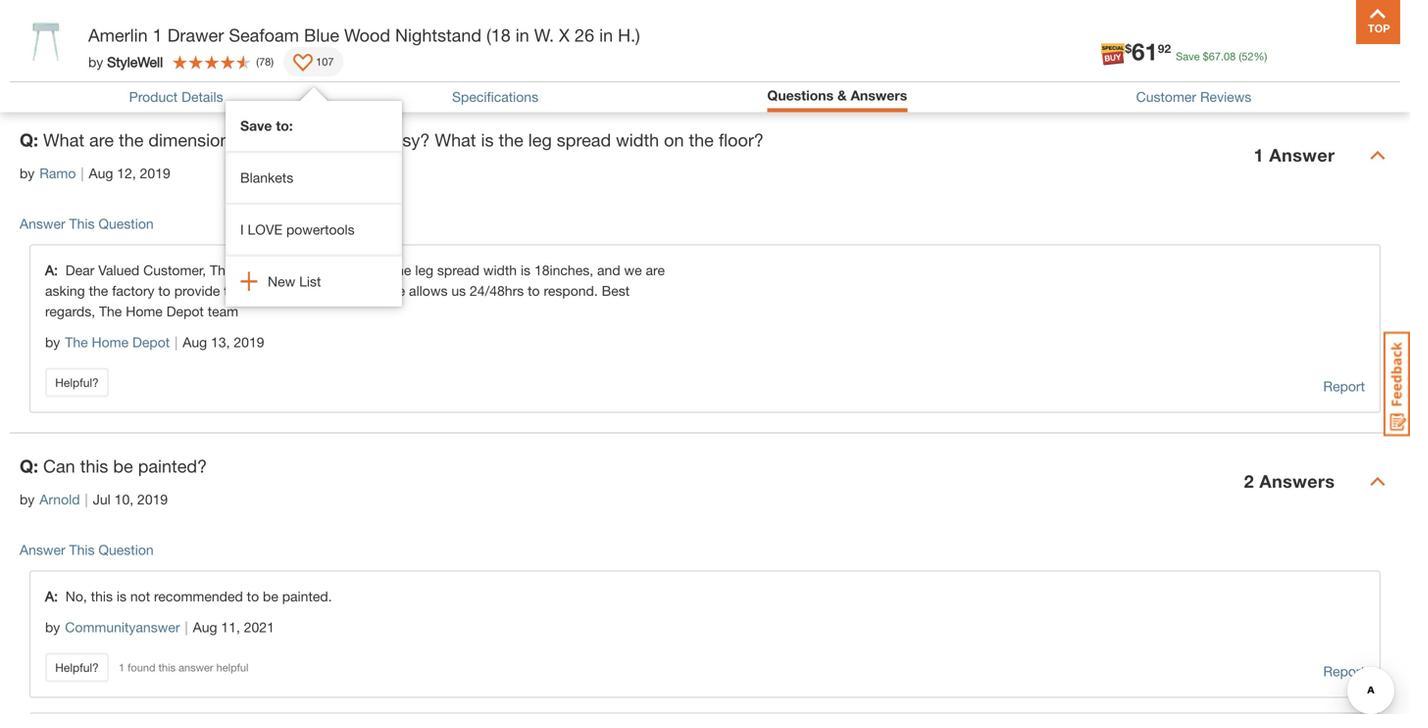 Task type: describe. For each thing, give the bounding box(es) containing it.
please
[[364, 283, 405, 299]]

the up 12,
[[119, 129, 144, 151]]

amerlin 1 drawer seafoam blue wood nightstand (18 in w. x 26 in h.)
[[88, 25, 640, 46]]

by stylewell
[[88, 54, 163, 70]]

0 horizontal spatial to
[[158, 283, 170, 299]]

questions.
[[321, 262, 385, 279]]

1 found this answer helpful
[[119, 662, 249, 675]]

answer for can this be painted?
[[20, 542, 65, 559]]

blankets button
[[226, 151, 402, 203]]

61
[[1132, 37, 1158, 65]]

| left 13,
[[175, 334, 178, 351]]

no,
[[65, 589, 87, 605]]

report button for 2 answers
[[1323, 662, 1365, 683]]

dimensions
[[148, 129, 239, 151]]

0 vertical spatial leg
[[528, 129, 552, 151]]

top
[[294, 129, 320, 151]]

h.)
[[618, 25, 640, 46]]

for
[[278, 262, 294, 279]]

2
[[1244, 471, 1254, 492]]

not
[[130, 589, 150, 605]]

us
[[451, 283, 466, 299]]

dimension.
[[293, 283, 360, 299]]

top button
[[1356, 0, 1400, 44]]

0 vertical spatial spread
[[557, 129, 611, 151]]

question for be
[[98, 542, 154, 559]]

home for by the home depot
[[92, 8, 129, 24]]

feedback link image
[[1384, 331, 1410, 437]]

2019 for painted?
[[137, 492, 168, 508]]

this for be
[[80, 456, 108, 477]]

thank
[[210, 262, 248, 279]]

report for 1 answer
[[1323, 379, 1365, 395]]

found
[[128, 662, 155, 675]]

jul
[[93, 492, 111, 508]]

3 helpful? button from the top
[[45, 654, 109, 683]]

the right on
[[689, 129, 714, 151]]

drawer
[[167, 25, 224, 46]]

the home depot logo image
[[16, 16, 78, 78]]

| for can this be painted?
[[85, 492, 88, 508]]

painted.
[[282, 589, 332, 605]]

communityanswer
[[65, 620, 180, 636]]

diy button
[[1166, 24, 1229, 71]]

answer for what are the dimensions of the top drawer assy? what is the leg spread width on the floor?
[[20, 216, 65, 232]]

new
[[268, 274, 295, 290]]

ramo button
[[40, 163, 76, 184]]

18inches,
[[534, 262, 593, 279]]

by for dear valued customer, thank you for the questions. the leg spread width is 18inches, and we are asking the factory to provide the drawer dimension. please allows us 24/48hrs to respond.  best regards, the home depot team
[[45, 334, 60, 351]]

valued
[[98, 262, 139, 279]]

107 button
[[284, 47, 344, 76]]

product details
[[129, 89, 223, 105]]

i love powertools button
[[226, 203, 402, 257]]

answer this question for this
[[20, 542, 154, 559]]

aug for not
[[193, 620, 217, 636]]

the home depot button for |
[[65, 332, 170, 354]]

i
[[240, 222, 244, 238]]

can
[[43, 456, 75, 477]]

new list button
[[226, 257, 402, 297]]

regards,
[[45, 304, 95, 320]]

helpful? for second helpful? button
[[55, 376, 99, 390]]

home for by the home depot | aug 13, 2019
[[92, 334, 129, 351]]

this for is
[[91, 589, 113, 605]]

by ramo | aug 12, 2019
[[20, 165, 170, 181]]

67
[[1209, 50, 1221, 63]]

city
[[161, 38, 188, 56]]

q: for q: what are the dimensions of the top drawer assy? what is the leg spread width on the floor?
[[20, 129, 38, 151]]

i love powertools
[[240, 222, 355, 238]]

0 vertical spatial answer
[[1269, 145, 1335, 166]]

by the home depot
[[45, 8, 170, 24]]

save $ 67 . 08 ( 52 %)
[[1176, 50, 1267, 63]]

2 what from the left
[[435, 129, 476, 151]]

depot inside the dear valued customer, thank you for the questions. the leg spread width is 18inches, and we are asking the factory to provide the drawer dimension. please allows us 24/48hrs to respond.  best regards, the home depot team
[[166, 304, 204, 320]]

w.
[[534, 25, 554, 46]]

questions & answers
[[767, 87, 907, 103]]

2 vertical spatial is
[[117, 589, 126, 605]]

a: for a: no, this is not recommended to be painted.
[[45, 589, 58, 605]]

1 vertical spatial 2019
[[234, 334, 264, 351]]

list
[[299, 274, 321, 290]]

nightstand
[[395, 25, 482, 46]]

q: for q: can this be painted?
[[20, 456, 38, 477]]

1 helpful? button from the top
[[45, 42, 109, 71]]

save for save to:
[[240, 118, 272, 134]]

10pm
[[196, 38, 238, 56]]

reviews
[[1200, 89, 1252, 105]]

0 horizontal spatial are
[[89, 129, 114, 151]]

by arnold | jul 10, 2019
[[20, 492, 168, 508]]

customer reviews
[[1136, 89, 1252, 105]]

the down dear
[[89, 283, 108, 299]]

a: for a:
[[45, 262, 65, 279]]

customer
[[1136, 89, 1197, 105]]

team
[[208, 304, 238, 320]]

| for no, this is not recommended to be painted.
[[185, 620, 188, 636]]

answer this question for are
[[20, 216, 154, 232]]

factory
[[112, 283, 154, 299]]

services
[[1081, 51, 1141, 70]]

details
[[182, 89, 223, 105]]

by communityanswer | aug 11, 2021
[[45, 620, 275, 636]]

wood
[[344, 25, 390, 46]]

drawer inside the dear valued customer, thank you for the questions. the leg spread width is 18inches, and we are asking the factory to provide the drawer dimension. please allows us 24/48hrs to respond.  best regards, the home depot team
[[247, 283, 289, 299]]

1 vertical spatial answers
[[1260, 471, 1335, 492]]

&
[[838, 87, 847, 103]]

13,
[[211, 334, 230, 351]]

1 vertical spatial aug
[[183, 334, 207, 351]]

caret image for 2 answers
[[1370, 474, 1386, 490]]

94015 button
[[285, 37, 353, 57]]

2 in from the left
[[599, 25, 613, 46]]

78
[[259, 55, 271, 68]]

1 horizontal spatial be
[[263, 589, 278, 605]]

love
[[248, 222, 282, 238]]

product
[[129, 89, 178, 105]]

11,
[[221, 620, 240, 636]]

amerlin
[[88, 25, 148, 46]]

aug for dimensions
[[89, 165, 113, 181]]

helpful? for 1st helpful? button from the top
[[55, 50, 99, 63]]

92
[[1158, 42, 1171, 55]]

arnold button
[[40, 490, 80, 510]]

1 horizontal spatial (
[[1239, 50, 1242, 63]]

respond.
[[544, 283, 598, 299]]

daly
[[126, 38, 156, 56]]



Task type: vqa. For each thing, say whether or not it's contained in the screenshot.
0 0 Click here for more information on Electronic Recycling Programs 0
no



Task type: locate. For each thing, give the bounding box(es) containing it.
the down the specifications
[[499, 129, 524, 151]]

q: left can
[[20, 456, 38, 477]]

1 horizontal spatial are
[[646, 262, 665, 279]]

we
[[624, 262, 642, 279]]

this up no,
[[69, 542, 95, 559]]

blue
[[304, 25, 339, 46]]

1 horizontal spatial save
[[1176, 50, 1200, 63]]

leg inside the dear valued customer, thank you for the questions. the leg spread width is 18inches, and we are asking the factory to provide the drawer dimension. please allows us 24/48hrs to respond.  best regards, the home depot team
[[415, 262, 433, 279]]

answer
[[1269, 145, 1335, 166], [20, 216, 65, 232], [20, 542, 65, 559]]

question up not
[[98, 542, 154, 559]]

depot down the factory at top left
[[132, 334, 170, 351]]

0 horizontal spatial 1
[[119, 662, 125, 675]]

1 vertical spatial this
[[91, 589, 113, 605]]

0 vertical spatial drawer
[[325, 129, 379, 151]]

1 vertical spatial this
[[69, 542, 95, 559]]

by for no, this is not recommended to be painted.
[[45, 620, 60, 636]]

2 vertical spatial helpful? button
[[45, 654, 109, 683]]

the home depot button
[[65, 5, 170, 27], [65, 332, 170, 354]]

the right of
[[264, 129, 289, 151]]

0 vertical spatial save
[[1176, 50, 1200, 63]]

1 answer this question link from the top
[[20, 216, 154, 232]]

what right "assy?"
[[435, 129, 476, 151]]

the home depot button down the factory at top left
[[65, 332, 170, 354]]

q: up by ramo | aug 12, 2019
[[20, 129, 38, 151]]

1 answer
[[1254, 145, 1335, 166]]

1 vertical spatial save
[[240, 118, 272, 134]]

answer
[[179, 662, 213, 675]]

10,
[[114, 492, 134, 508]]

the
[[119, 129, 144, 151], [264, 129, 289, 151], [499, 129, 524, 151], [689, 129, 714, 151], [298, 262, 317, 279], [89, 283, 108, 299], [224, 283, 243, 299]]

question up valued
[[98, 216, 154, 232]]

1 the home depot button from the top
[[65, 5, 170, 27]]

1 report button from the top
[[1323, 376, 1365, 398]]

0 horizontal spatial drawer
[[247, 283, 289, 299]]

2 vertical spatial helpful?
[[55, 662, 99, 675]]

1 horizontal spatial answers
[[1260, 471, 1335, 492]]

in right the 26
[[599, 25, 613, 46]]

1 answer this question from the top
[[20, 216, 154, 232]]

product image image
[[15, 10, 78, 74]]

1 vertical spatial be
[[263, 589, 278, 605]]

dear valued customer, thank you for the questions. the leg spread width is 18inches, and we are asking the factory to provide the drawer dimension. please allows us 24/48hrs to respond.  best regards, the home depot team
[[45, 262, 665, 320]]

$
[[1125, 42, 1132, 55], [1203, 50, 1209, 63]]

depot for by the home depot
[[132, 8, 170, 24]]

by the home depot | aug 13, 2019
[[45, 334, 264, 351]]

width
[[616, 129, 659, 151], [483, 262, 517, 279]]

1 vertical spatial report button
[[1323, 662, 1365, 683]]

1 report from the top
[[1323, 379, 1365, 395]]

the
[[65, 8, 88, 24], [388, 262, 411, 279], [99, 304, 122, 320], [65, 334, 88, 351]]

helpful? button
[[45, 42, 109, 71], [45, 368, 109, 398], [45, 654, 109, 683]]

2 vertical spatial 2019
[[137, 492, 168, 508]]

2 a: from the top
[[45, 589, 58, 605]]

0 horizontal spatial answers
[[851, 87, 907, 103]]

0 vertical spatial be
[[113, 456, 133, 477]]

answer this question link for this
[[20, 542, 154, 559]]

floor?
[[719, 129, 764, 151]]

is down the specifications
[[481, 129, 494, 151]]

services button
[[1080, 24, 1143, 71]]

answer this question link
[[20, 216, 154, 232], [20, 542, 154, 559]]

what
[[43, 129, 84, 151], [435, 129, 476, 151]]

questions
[[767, 87, 834, 103]]

2 report button from the top
[[1323, 662, 1365, 683]]

1 vertical spatial answer
[[20, 216, 65, 232]]

this for what
[[69, 216, 95, 232]]

display image
[[293, 54, 313, 74]]

52
[[1242, 50, 1254, 63]]

new list
[[268, 274, 321, 290]]

0 vertical spatial helpful? button
[[45, 42, 109, 71]]

1 vertical spatial are
[[646, 262, 665, 279]]

2 helpful? from the top
[[55, 376, 99, 390]]

this right found
[[158, 662, 176, 675]]

helpful? button down communityanswer button
[[45, 654, 109, 683]]

home inside the dear valued customer, thank you for the questions. the leg spread width is 18inches, and we are asking the factory to provide the drawer dimension. please allows us 24/48hrs to respond.  best regards, the home depot team
[[126, 304, 163, 320]]

is inside the dear valued customer, thank you for the questions. the leg spread width is 18inches, and we are asking the factory to provide the drawer dimension. please allows us 24/48hrs to respond.  best regards, the home depot team
[[521, 262, 531, 279]]

0 horizontal spatial (
[[256, 55, 259, 68]]

aug left 11,
[[193, 620, 217, 636]]

blankets
[[240, 170, 293, 186]]

0 vertical spatial the home depot button
[[65, 5, 170, 27]]

recommended
[[154, 589, 243, 605]]

1 vertical spatial leg
[[415, 262, 433, 279]]

1 vertical spatial helpful?
[[55, 376, 99, 390]]

seafoam
[[229, 25, 299, 46]]

0 vertical spatial is
[[481, 129, 494, 151]]

helpful? button down regards,
[[45, 368, 109, 398]]

0 vertical spatial a:
[[45, 262, 65, 279]]

8 link
[[1340, 19, 1387, 71]]

is left not
[[117, 589, 126, 605]]

this for can
[[69, 542, 95, 559]]

2 the home depot button from the top
[[65, 332, 170, 354]]

answer this question link up dear
[[20, 216, 154, 232]]

are right "we"
[[646, 262, 665, 279]]

1 horizontal spatial 1
[[153, 25, 162, 46]]

1 horizontal spatial what
[[435, 129, 476, 151]]

are up by ramo | aug 12, 2019
[[89, 129, 114, 151]]

spread
[[557, 129, 611, 151], [437, 262, 480, 279]]

2019 for dimensions
[[140, 165, 170, 181]]

1 vertical spatial depot
[[166, 304, 204, 320]]

0 horizontal spatial leg
[[415, 262, 433, 279]]

0 vertical spatial this
[[69, 216, 95, 232]]

0 vertical spatial are
[[89, 129, 114, 151]]

(18
[[486, 25, 511, 46]]

painted?
[[138, 456, 207, 477]]

26
[[575, 25, 594, 46]]

by for can this be painted?
[[20, 492, 35, 508]]

this up dear
[[69, 216, 95, 232]]

this right no,
[[91, 589, 113, 605]]

the home depot button up daly
[[65, 5, 170, 27]]

2 q: from the top
[[20, 456, 38, 477]]

0 horizontal spatial save
[[240, 118, 272, 134]]

the right for
[[298, 262, 317, 279]]

1 vertical spatial width
[[483, 262, 517, 279]]

dear
[[65, 262, 94, 279]]

spread inside the dear valued customer, thank you for the questions. the leg spread width is 18inches, and we are asking the factory to provide the drawer dimension. please allows us 24/48hrs to respond.  best regards, the home depot team
[[437, 262, 480, 279]]

0 horizontal spatial in
[[516, 25, 529, 46]]

save for save $ 67 . 08 ( 52 %)
[[1176, 50, 1200, 63]]

and
[[597, 262, 620, 279]]

home down the factory at top left
[[126, 304, 163, 320]]

( right 08
[[1239, 50, 1242, 63]]

to:
[[276, 118, 293, 134]]

depot
[[132, 8, 170, 24], [166, 304, 204, 320], [132, 334, 170, 351]]

24/48hrs
[[470, 283, 524, 299]]

| left jul
[[85, 492, 88, 508]]

)
[[271, 55, 274, 68]]

1 for 1 found this answer helpful
[[119, 662, 125, 675]]

2 helpful? button from the top
[[45, 368, 109, 398]]

1 vertical spatial caret image
[[1370, 474, 1386, 490]]

daly city 10pm
[[126, 38, 238, 56]]

1 vertical spatial q:
[[20, 456, 38, 477]]

plus image
[[240, 272, 258, 292]]

1 vertical spatial home
[[126, 304, 163, 320]]

width left on
[[616, 129, 659, 151]]

helpful? for first helpful? button from the bottom of the page
[[55, 662, 99, 675]]

$ left .
[[1203, 50, 1209, 63]]

0 vertical spatial caret image
[[1370, 148, 1386, 163]]

0 vertical spatial answer this question
[[20, 216, 154, 232]]

What can we help you find today? search field
[[389, 26, 926, 68]]

report button for 1 answer
[[1323, 376, 1365, 398]]

0 vertical spatial report
[[1323, 379, 1365, 395]]

ramo
[[40, 165, 76, 181]]

by for what are the dimensions of the top drawer assy? what is the leg spread width on the floor?
[[20, 165, 35, 181]]

this
[[80, 456, 108, 477], [91, 589, 113, 605], [158, 662, 176, 675]]

caret image
[[1370, 148, 1386, 163], [1370, 474, 1386, 490]]

2 horizontal spatial is
[[521, 262, 531, 279]]

1
[[153, 25, 162, 46], [1254, 145, 1264, 166], [119, 662, 125, 675]]

be up 2021
[[263, 589, 278, 605]]

1 question from the top
[[98, 216, 154, 232]]

2 vertical spatial answer
[[20, 542, 65, 559]]

3 helpful? from the top
[[55, 662, 99, 675]]

powertools
[[286, 222, 355, 238]]

1 vertical spatial a:
[[45, 589, 58, 605]]

$ inside $ 61 92
[[1125, 42, 1132, 55]]

1 for 1 answer
[[1254, 145, 1264, 166]]

spread up "us"
[[437, 262, 480, 279]]

0 vertical spatial answers
[[851, 87, 907, 103]]

1 horizontal spatial spread
[[557, 129, 611, 151]]

caret image for 1 answer
[[1370, 148, 1386, 163]]

drawer down you
[[247, 283, 289, 299]]

( left ')'
[[256, 55, 259, 68]]

aug left 12,
[[89, 165, 113, 181]]

the home depot button for by the home depot
[[65, 5, 170, 27]]

1 vertical spatial answer this question link
[[20, 542, 154, 559]]

0 horizontal spatial width
[[483, 262, 517, 279]]

the down thank
[[224, 283, 243, 299]]

customer reviews button
[[1136, 89, 1252, 105], [1136, 89, 1252, 105]]

depot down provide
[[166, 304, 204, 320]]

0 horizontal spatial $
[[1125, 42, 1132, 55]]

1 vertical spatial spread
[[437, 262, 480, 279]]

drawer right "top"
[[325, 129, 379, 151]]

1 q: from the top
[[20, 129, 38, 151]]

| down a: no, this is not recommended to be painted.
[[185, 620, 188, 636]]

0 vertical spatial report button
[[1323, 376, 1365, 398]]

1 helpful? from the top
[[55, 50, 99, 63]]

helpful? button down by the home depot
[[45, 42, 109, 71]]

stylewell
[[107, 54, 163, 70]]

2019 right 13,
[[234, 334, 264, 351]]

12,
[[117, 165, 136, 181]]

width up 24/48hrs
[[483, 262, 517, 279]]

you
[[251, 262, 274, 279]]

caret image right 2 answers
[[1370, 474, 1386, 490]]

1 a: from the top
[[45, 262, 65, 279]]

2 answer this question link from the top
[[20, 542, 154, 559]]

1 in from the left
[[516, 25, 529, 46]]

question for the
[[98, 216, 154, 232]]

2 question from the top
[[98, 542, 154, 559]]

spread left on
[[557, 129, 611, 151]]

answer this question
[[20, 216, 154, 232], [20, 542, 154, 559]]

to down 18inches,
[[528, 283, 540, 299]]

depot for by the home depot | aug 13, 2019
[[132, 334, 170, 351]]

2 vertical spatial this
[[158, 662, 176, 675]]

x
[[559, 25, 570, 46]]

helpful? down regards,
[[55, 376, 99, 390]]

what up 'ramo'
[[43, 129, 84, 151]]

2 caret image from the top
[[1370, 474, 1386, 490]]

a: no, this is not recommended to be painted.
[[45, 589, 332, 605]]

to up 2021
[[247, 589, 259, 605]]

leg up "allows"
[[415, 262, 433, 279]]

answer this question up dear
[[20, 216, 154, 232]]

a: up asking on the top of the page
[[45, 262, 65, 279]]

helpful? down communityanswer button
[[55, 662, 99, 675]]

1 horizontal spatial is
[[481, 129, 494, 151]]

0 vertical spatial q:
[[20, 129, 38, 151]]

this up by arnold | jul 10, 2019
[[80, 456, 108, 477]]

0 vertical spatial helpful?
[[55, 50, 99, 63]]

are inside the dear valued customer, thank you for the questions. the leg spread width is 18inches, and we are asking the factory to provide the drawer dimension. please allows us 24/48hrs to respond.  best regards, the home depot team
[[646, 262, 665, 279]]

save
[[1176, 50, 1200, 63], [240, 118, 272, 134]]

home down regards,
[[92, 334, 129, 351]]

answer this question link up no,
[[20, 542, 154, 559]]

0 horizontal spatial spread
[[437, 262, 480, 279]]

report for 2 answers
[[1323, 664, 1365, 680]]

0 vertical spatial answer this question link
[[20, 216, 154, 232]]

0 horizontal spatial what
[[43, 129, 84, 151]]

to down customer,
[[158, 283, 170, 299]]

2 answer this question from the top
[[20, 542, 154, 559]]

( 78 )
[[256, 55, 274, 68]]

width inside the dear valued customer, thank you for the questions. the leg spread width is 18inches, and we are asking the factory to provide the drawer dimension. please allows us 24/48hrs to respond.  best regards, the home depot team
[[483, 262, 517, 279]]

1 vertical spatial 1
[[1254, 145, 1264, 166]]

communityanswer button
[[65, 617, 180, 639]]

0 vertical spatial width
[[616, 129, 659, 151]]

leg
[[528, 129, 552, 151], [415, 262, 433, 279]]

aug left 13,
[[183, 334, 207, 351]]

2 vertical spatial home
[[92, 334, 129, 351]]

provide
[[174, 283, 220, 299]]

08
[[1224, 50, 1236, 63]]

be
[[113, 456, 133, 477], [263, 589, 278, 605]]

1 this from the top
[[69, 216, 95, 232]]

1 vertical spatial report
[[1323, 664, 1365, 680]]

of
[[244, 129, 259, 151]]

.
[[1221, 50, 1224, 63]]

q: what are the dimensions of the top drawer assy? what is the leg spread width on the floor?
[[20, 129, 764, 151]]

be up the 10,
[[113, 456, 133, 477]]

1 horizontal spatial drawer
[[325, 129, 379, 151]]

0 vertical spatial depot
[[132, 8, 170, 24]]

2 vertical spatial 1
[[119, 662, 125, 675]]

caret image right 1 answer on the top right of the page
[[1370, 148, 1386, 163]]

| for what are the dimensions of the top drawer assy? what is the leg spread width on the floor?
[[81, 165, 84, 181]]

1 vertical spatial drawer
[[247, 283, 289, 299]]

is up 24/48hrs
[[521, 262, 531, 279]]

1 vertical spatial helpful? button
[[45, 368, 109, 398]]

0 horizontal spatial is
[[117, 589, 126, 605]]

helpful? down amerlin
[[55, 50, 99, 63]]

1 vertical spatial question
[[98, 542, 154, 559]]

answer this question up no,
[[20, 542, 154, 559]]

answer this question link for are
[[20, 216, 154, 232]]

helpful
[[216, 662, 249, 675]]

1 what from the left
[[43, 129, 84, 151]]

1 horizontal spatial to
[[247, 589, 259, 605]]

1 vertical spatial is
[[521, 262, 531, 279]]

8
[[1368, 22, 1374, 35]]

answers right 2
[[1260, 471, 1335, 492]]

save right 92
[[1176, 50, 1200, 63]]

1 horizontal spatial in
[[599, 25, 613, 46]]

this for answer
[[158, 662, 176, 675]]

2 report from the top
[[1323, 664, 1365, 680]]

2019 right the 10,
[[137, 492, 168, 508]]

0 vertical spatial question
[[98, 216, 154, 232]]

1 vertical spatial the home depot button
[[65, 332, 170, 354]]

depot up daly
[[132, 8, 170, 24]]

0 vertical spatial this
[[80, 456, 108, 477]]

answers
[[851, 87, 907, 103], [1260, 471, 1335, 492]]

1 caret image from the top
[[1370, 148, 1386, 163]]

0 vertical spatial home
[[92, 8, 129, 24]]

1 horizontal spatial leg
[[528, 129, 552, 151]]

$ 61 92
[[1125, 37, 1171, 65]]

$ left 92
[[1125, 42, 1132, 55]]

| right 'ramo'
[[81, 165, 84, 181]]

2 answers
[[1244, 471, 1335, 492]]

home up amerlin
[[92, 8, 129, 24]]

answers right &
[[851, 87, 907, 103]]

q: can this be painted?
[[20, 456, 207, 477]]

2019
[[140, 165, 170, 181], [234, 334, 264, 351], [137, 492, 168, 508]]

report
[[1323, 379, 1365, 395], [1323, 664, 1365, 680]]

0 vertical spatial 1
[[153, 25, 162, 46]]

107
[[316, 55, 334, 68]]

2 this from the top
[[69, 542, 95, 559]]

allows
[[409, 283, 448, 299]]

0 vertical spatial 2019
[[140, 165, 170, 181]]

best
[[602, 283, 630, 299]]

1 horizontal spatial width
[[616, 129, 659, 151]]

2019 right 12,
[[140, 165, 170, 181]]

leg down the specifications
[[528, 129, 552, 151]]

save left the "to:"
[[240, 118, 272, 134]]

specifications
[[452, 89, 539, 105]]

2 vertical spatial depot
[[132, 334, 170, 351]]

in left the w. on the left top
[[516, 25, 529, 46]]

0 vertical spatial aug
[[89, 165, 113, 181]]

2 horizontal spatial 1
[[1254, 145, 1264, 166]]

0 horizontal spatial be
[[113, 456, 133, 477]]

1 vertical spatial answer this question
[[20, 542, 154, 559]]

question
[[98, 216, 154, 232], [98, 542, 154, 559]]

2 vertical spatial aug
[[193, 620, 217, 636]]

q:
[[20, 129, 38, 151], [20, 456, 38, 477]]

1 horizontal spatial $
[[1203, 50, 1209, 63]]

a: left no,
[[45, 589, 58, 605]]

2 horizontal spatial to
[[528, 283, 540, 299]]



